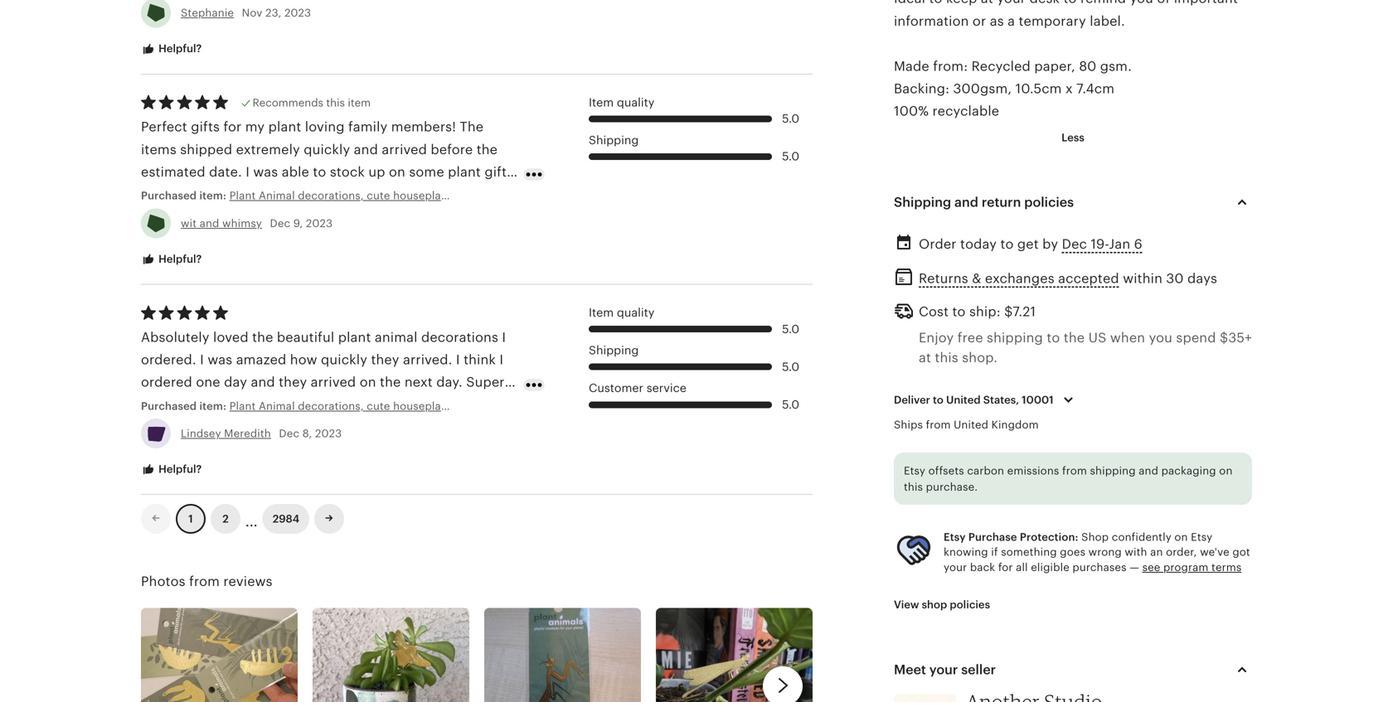 Task type: locate. For each thing, give the bounding box(es) containing it.
0 horizontal spatial arrived
[[311, 375, 356, 390]]

they
[[371, 352, 399, 367], [279, 375, 307, 390]]

1 item from the top
[[589, 96, 614, 109]]

christmas
[[163, 187, 228, 202]]

and inside absolutely loved the beautiful plant animal decorations i ordered.  i was amazed how quickly they arrived. i think i ordered one day and they arrived on the next day. super service. thank you so much.
[[251, 375, 275, 390]]

helpful? button for absolutely
[[129, 455, 214, 485]]

1 horizontal spatial etsy
[[944, 531, 966, 544]]

1 cute from the top
[[367, 190, 390, 202]]

for left all
[[998, 561, 1013, 574]]

0 vertical spatial this
[[326, 96, 345, 109]]

0 vertical spatial with
[[395, 210, 422, 225]]

members!
[[391, 120, 456, 134]]

helpful? down stephanie link
[[156, 42, 202, 55]]

on right up
[[389, 165, 405, 180]]

1 horizontal spatial from
[[926, 419, 951, 431]]

houseplant for some
[[393, 190, 452, 202]]

your up as
[[997, 0, 1026, 6]]

i right date. at the left top of the page
[[246, 165, 250, 180]]

was inside perfect gifts for my plant loving family members! the items shipped extremely quickly and arrived before the estimated date. i was able to stock up on some plant gifts for christmas and got a few extra to save for future birthday presents. couldn't be happier with the quality - the little animals so fun and make me smile!
[[253, 165, 278, 180]]

animal up lindsey meredith dec 8, 2023 at the left bottom of the page
[[259, 400, 295, 412]]

2 decorations, from the top
[[298, 400, 364, 412]]

1 vertical spatial animal
[[259, 400, 295, 412]]

0 vertical spatial purchased item: plant animal decorations, cute houseplant gifts!
[[141, 190, 482, 202]]

houseplant down some
[[393, 190, 452, 202]]

1 animal from the top
[[259, 190, 295, 202]]

0 horizontal spatial they
[[279, 375, 307, 390]]

2023
[[284, 7, 311, 19], [306, 217, 333, 230], [315, 428, 342, 440]]

1 vertical spatial shipping
[[1090, 465, 1136, 477]]

1 vertical spatial quality
[[451, 210, 495, 225]]

0 vertical spatial plant
[[268, 120, 301, 134]]

for up birthday
[[141, 187, 159, 202]]

this left purchase.
[[904, 481, 923, 493]]

on right packaging
[[1219, 465, 1233, 477]]

shipping
[[589, 133, 639, 147], [894, 195, 951, 210], [589, 344, 639, 357]]

1 vertical spatial so
[[265, 398, 280, 412]]

etsy
[[904, 465, 926, 477], [944, 531, 966, 544], [1191, 531, 1213, 544]]

0 vertical spatial purchased
[[141, 190, 197, 202]]

for left my
[[223, 120, 242, 134]]

2 vertical spatial quality
[[617, 306, 655, 319]]

2 horizontal spatial plant
[[448, 165, 481, 180]]

at inside the enjoy free shipping to the us when you spend $35+ at this shop.
[[919, 351, 931, 365]]

your
[[997, 0, 1026, 6], [944, 561, 967, 574], [929, 662, 958, 677]]

cute down up
[[367, 190, 390, 202]]

1 horizontal spatial gifts
[[485, 165, 513, 180]]

nov
[[242, 7, 262, 19]]

so inside absolutely loved the beautiful plant animal decorations i ordered.  i was amazed how quickly they arrived. i think i ordered one day and they arrived on the next day. super service. thank you so much.
[[265, 398, 280, 412]]

plant up presents.
[[229, 190, 256, 202]]

1 houseplant from the top
[[393, 190, 452, 202]]

so up lindsey meredith dec 8, 2023 at the left bottom of the page
[[265, 398, 280, 412]]

with inside shop confidently on etsy knowing if something goes wrong with an order, we've got your back for all eligible purchases —
[[1125, 546, 1147, 559]]

shop
[[922, 599, 947, 611]]

2 horizontal spatial from
[[1062, 465, 1087, 477]]

estimated
[[141, 165, 205, 180]]

item
[[589, 96, 614, 109], [589, 306, 614, 319]]

1 vertical spatial houseplant
[[393, 400, 452, 412]]

got up terms
[[1233, 546, 1250, 559]]

plant left animal
[[338, 330, 371, 345]]

on up order,
[[1175, 531, 1188, 544]]

houseplant down next
[[393, 400, 452, 412]]

you down 'day'
[[238, 398, 261, 412]]

you right when
[[1149, 331, 1173, 346]]

on inside shop confidently on etsy knowing if something goes wrong with an order, we've got your back for all eligible purchases —
[[1175, 531, 1188, 544]]

2 item: from the top
[[199, 400, 226, 412]]

0 vertical spatial from
[[926, 419, 951, 431]]

policies up 'by'
[[1024, 195, 1074, 210]]

decorations, for much.
[[298, 400, 364, 412]]

etsy inside etsy offsets carbon emissions from shipping and packaging on this purchase.
[[904, 465, 926, 477]]

2 helpful? button from the top
[[129, 244, 214, 275]]

2 animal from the top
[[259, 400, 295, 412]]

decorations, up be
[[298, 190, 364, 202]]

helpful? down lindsey
[[156, 463, 202, 476]]

0 vertical spatial helpful?
[[156, 42, 202, 55]]

i right decorations
[[502, 330, 506, 345]]

the left us
[[1064, 331, 1085, 346]]

whimsy
[[222, 217, 262, 230]]

8,
[[302, 428, 312, 440]]

1 helpful? button from the top
[[129, 34, 214, 64]]

plant inside absolutely loved the beautiful plant animal decorations i ordered.  i was amazed how quickly they arrived. i think i ordered one day and they arrived on the next day. super service. thank you so much.
[[338, 330, 371, 345]]

2023 right 23,
[[284, 7, 311, 19]]

and inside etsy offsets carbon emissions from shipping and packaging on this purchase.
[[1139, 465, 1159, 477]]

2 houseplant from the top
[[393, 400, 452, 412]]

to up temporary
[[1064, 0, 1077, 6]]

your inside dropdown button
[[929, 662, 958, 677]]

with inside perfect gifts for my plant loving family members! the items shipped extremely quickly and arrived before the estimated date. i was able to stock up on some plant gifts for christmas and got a few extra to save for future birthday presents. couldn't be happier with the quality - the little animals so fun and make me smile!
[[395, 210, 422, 225]]

and down amazed on the bottom left of the page
[[251, 375, 275, 390]]

2 vertical spatial shipping
[[589, 344, 639, 357]]

1 vertical spatial got
[[1233, 546, 1250, 559]]

view shop policies button
[[882, 590, 1003, 620]]

1 purchased item: plant animal decorations, cute houseplant gifts! from the top
[[141, 190, 482, 202]]

i left think
[[456, 352, 460, 367]]

0 vertical spatial item:
[[199, 190, 226, 202]]

and left "return"
[[955, 195, 979, 210]]

0 horizontal spatial from
[[189, 574, 220, 589]]

a right as
[[1008, 14, 1015, 29]]

ships from united kingdom
[[894, 419, 1039, 431]]

the down future
[[426, 210, 447, 225]]

helpful? button down 'stephanie' at the top
[[129, 34, 214, 64]]

0 horizontal spatial plant
[[268, 120, 301, 134]]

0 vertical spatial item quality
[[589, 96, 655, 109]]

etsy left the offsets
[[904, 465, 926, 477]]

arrived inside absolutely loved the beautiful plant animal decorations i ordered.  i was amazed how quickly they arrived. i think i ordered one day and they arrived on the next day. super service. thank you so much.
[[311, 375, 356, 390]]

6
[[1134, 237, 1143, 252]]

backing:
[[894, 81, 950, 96]]

from
[[926, 419, 951, 431], [1062, 465, 1087, 477], [189, 574, 220, 589]]

get
[[1017, 237, 1039, 252]]

1 horizontal spatial was
[[253, 165, 278, 180]]

1 vertical spatial decorations,
[[298, 400, 364, 412]]

2023 right 8,
[[315, 428, 342, 440]]

1 vertical spatial plant
[[229, 400, 256, 412]]

united down deliver to united states, 10001 on the right
[[954, 419, 989, 431]]

helpful? button down wit
[[129, 244, 214, 275]]

1 vertical spatial a
[[285, 187, 293, 202]]

2 purchased item: plant animal decorations, cute houseplant gifts! from the top
[[141, 400, 482, 412]]

0 vertical spatial dec
[[270, 217, 290, 230]]

shipping for absolutely loved the beautiful plant animal decorations i ordered.  i was amazed how quickly they arrived. i think i ordered one day and they arrived on the next day. super service. thank you so much.
[[589, 344, 639, 357]]

1 vertical spatial united
[[954, 419, 989, 431]]

2023 right 9,
[[306, 217, 333, 230]]

decorations,
[[298, 190, 364, 202], [298, 400, 364, 412]]

to right deliver
[[933, 394, 944, 406]]

1 vertical spatial at
[[919, 351, 931, 365]]

plant animal decorations, cute houseplant gifts! link up 8,
[[229, 399, 482, 414]]

1 vertical spatial arrived
[[311, 375, 356, 390]]

2 vertical spatial this
[[904, 481, 923, 493]]

1 horizontal spatial got
[[1233, 546, 1250, 559]]

with up smile!
[[395, 210, 422, 225]]

to up information
[[929, 0, 943, 6]]

0 horizontal spatial got
[[260, 187, 282, 202]]

1 horizontal spatial policies
[[1024, 195, 1074, 210]]

1 item quality from the top
[[589, 96, 655, 109]]

1 plant animal decorations, cute houseplant gifts! link from the top
[[229, 188, 482, 203]]

1 vertical spatial from
[[1062, 465, 1087, 477]]

0 vertical spatial so
[[251, 232, 266, 247]]

extra
[[323, 187, 356, 202]]

your down knowing
[[944, 561, 967, 574]]

the inside the enjoy free shipping to the us when you spend $35+ at this shop.
[[1064, 331, 1085, 346]]

free
[[958, 331, 983, 346]]

0 vertical spatial got
[[260, 187, 282, 202]]

1 vertical spatial purchased
[[141, 400, 197, 412]]

deliver to united states, 10001
[[894, 394, 1054, 406]]

of
[[1157, 0, 1170, 6]]

1 horizontal spatial a
[[1008, 14, 1015, 29]]

seller
[[961, 662, 996, 677]]

plant
[[268, 120, 301, 134], [448, 165, 481, 180], [338, 330, 371, 345]]

helpful? button down lindsey
[[129, 455, 214, 485]]

quickly right how
[[321, 352, 367, 367]]

purchased up birthday
[[141, 190, 197, 202]]

2 vertical spatial 2023
[[315, 428, 342, 440]]

animal for so
[[259, 400, 295, 412]]

and left packaging
[[1139, 465, 1159, 477]]

ordered
[[141, 375, 192, 390]]

made
[[894, 59, 930, 74]]

2 gifts! from the top
[[455, 400, 482, 412]]

2 vertical spatial you
[[238, 398, 261, 412]]

this inside etsy offsets carbon emissions from shipping and packaging on this purchase.
[[904, 481, 923, 493]]

2 vertical spatial helpful? button
[[129, 455, 214, 485]]

confidently
[[1112, 531, 1172, 544]]

0 horizontal spatial etsy
[[904, 465, 926, 477]]

quickly inside perfect gifts for my plant loving family members! the items shipped extremely quickly and arrived before the estimated date. i was able to stock up on some plant gifts for christmas and got a few extra to save for future birthday presents. couldn't be happier with the quality - the little animals so fun and make me smile!
[[304, 142, 350, 157]]

arrived down members!
[[382, 142, 427, 157]]

enjoy
[[919, 331, 954, 346]]

1 vertical spatial item:
[[199, 400, 226, 412]]

gifts! down super
[[455, 400, 482, 412]]

0 vertical spatial at
[[981, 0, 993, 6]]

plant down "recommends"
[[268, 120, 301, 134]]

2984
[[273, 513, 299, 525]]

plant down 'day'
[[229, 400, 256, 412]]

you left of
[[1130, 0, 1154, 6]]

policies
[[1024, 195, 1074, 210], [950, 599, 990, 611]]

0 horizontal spatial policies
[[950, 599, 990, 611]]

animal for a
[[259, 190, 295, 202]]

1 vertical spatial plant
[[448, 165, 481, 180]]

1 vertical spatial gifts
[[485, 165, 513, 180]]

1 vertical spatial 2023
[[306, 217, 333, 230]]

before
[[431, 142, 473, 157]]

0 vertical spatial arrived
[[382, 142, 427, 157]]

1 vertical spatial cute
[[367, 400, 390, 412]]

helpful? down little
[[156, 253, 202, 265]]

2 horizontal spatial etsy
[[1191, 531, 1213, 544]]

next
[[405, 375, 433, 390]]

purchased down ordered
[[141, 400, 197, 412]]

2 item from the top
[[589, 306, 614, 319]]

0 vertical spatial was
[[253, 165, 278, 180]]

less
[[1062, 131, 1085, 144]]

enjoy free shipping to the us when you spend $35+ at this shop.
[[919, 331, 1252, 365]]

at
[[981, 0, 993, 6], [919, 351, 931, 365]]

they down how
[[279, 375, 307, 390]]

for inside shop confidently on etsy knowing if something goes wrong with an order, we've got your back for all eligible purchases —
[[998, 561, 1013, 574]]

1 horizontal spatial arrived
[[382, 142, 427, 157]]

1 horizontal spatial plant
[[338, 330, 371, 345]]

the
[[477, 142, 498, 157], [426, 210, 447, 225], [141, 232, 162, 247], [252, 330, 273, 345], [1064, 331, 1085, 346], [380, 375, 401, 390]]

a
[[1008, 14, 1015, 29], [285, 187, 293, 202]]

2 vertical spatial helpful?
[[156, 463, 202, 476]]

shop
[[1082, 531, 1109, 544]]

0 vertical spatial gifts!
[[455, 190, 482, 202]]

dec left 8,
[[279, 428, 299, 440]]

2 plant from the top
[[229, 400, 256, 412]]

—
[[1130, 561, 1139, 574]]

meet your seller button
[[879, 650, 1267, 690]]

little
[[166, 232, 195, 247]]

cute for up
[[367, 190, 390, 202]]

item: down one
[[199, 400, 226, 412]]

stephanie
[[181, 7, 234, 19]]

to right the cost
[[952, 304, 966, 319]]

2 vertical spatial your
[[929, 662, 958, 677]]

and down family
[[354, 142, 378, 157]]

1 plant from the top
[[229, 190, 256, 202]]

i right think
[[500, 352, 504, 367]]

your inside shop confidently on etsy knowing if something goes wrong with an order, we've got your back for all eligible purchases —
[[944, 561, 967, 574]]

1 vertical spatial gifts!
[[455, 400, 482, 412]]

animals
[[198, 232, 248, 247]]

shipping
[[987, 331, 1043, 346], [1090, 465, 1136, 477]]

helpful? button
[[129, 34, 214, 64], [129, 244, 214, 275], [129, 455, 214, 485]]

paper,
[[1034, 59, 1075, 74]]

2 plant animal decorations, cute houseplant gifts! link from the top
[[229, 399, 482, 414]]

my
[[245, 120, 265, 134]]

from right ships
[[926, 419, 951, 431]]

wit and whimsy dec 9, 2023
[[181, 217, 333, 230]]

arrived up much.
[[311, 375, 356, 390]]

item for absolutely loved the beautiful plant animal decorations i ordered.  i was amazed how quickly they arrived. i think i ordered one day and they arrived on the next day. super service. thank you so much.
[[589, 306, 614, 319]]

policies inside dropdown button
[[1024, 195, 1074, 210]]

0 vertical spatial houseplant
[[393, 190, 452, 202]]

0 vertical spatial animal
[[259, 190, 295, 202]]

7.4cm
[[1077, 81, 1115, 96]]

quality
[[617, 96, 655, 109], [451, 210, 495, 225], [617, 306, 655, 319]]

shipping inside the enjoy free shipping to the us when you spend $35+ at this shop.
[[987, 331, 1043, 346]]

0 vertical spatial shipping
[[987, 331, 1043, 346]]

this left item at left top
[[326, 96, 345, 109]]

shipping down $
[[987, 331, 1043, 346]]

0 horizontal spatial at
[[919, 351, 931, 365]]

etsy up we've at the right of the page
[[1191, 531, 1213, 544]]

on inside perfect gifts for my plant loving family members! the items shipped extremely quickly and arrived before the estimated date. i was able to stock up on some plant gifts for christmas and got a few extra to save for future birthday presents. couldn't be happier with the quality - the little animals so fun and make me smile!
[[389, 165, 405, 180]]

3 helpful? button from the top
[[129, 455, 214, 485]]

1 gifts! from the top
[[455, 190, 482, 202]]

0 vertical spatial decorations,
[[298, 190, 364, 202]]

0 vertical spatial you
[[1130, 0, 1154, 6]]

arrived inside perfect gifts for my plant loving family members! the items shipped extremely quickly and arrived before the estimated date. i was able to stock up on some plant gifts for christmas and got a few extra to save for future birthday presents. couldn't be happier with the quality - the little animals so fun and make me smile!
[[382, 142, 427, 157]]

they down animal
[[371, 352, 399, 367]]

shipping up shop
[[1090, 465, 1136, 477]]

dec up fun
[[270, 217, 290, 230]]

gifts up shipped
[[191, 120, 220, 134]]

gifts! down before at left top
[[455, 190, 482, 202]]

0 vertical spatial your
[[997, 0, 1026, 6]]

item: up presents.
[[199, 190, 226, 202]]

1 horizontal spatial shipping
[[1090, 465, 1136, 477]]

plant for animal
[[338, 330, 371, 345]]

0 vertical spatial quickly
[[304, 142, 350, 157]]

some
[[409, 165, 444, 180]]

3 5.0 from the top
[[782, 322, 800, 336]]

0 vertical spatial policies
[[1024, 195, 1074, 210]]

0 vertical spatial gifts
[[191, 120, 220, 134]]

to left us
[[1047, 331, 1060, 346]]

this down enjoy
[[935, 351, 959, 365]]

couldn't
[[262, 210, 318, 225]]

1 vertical spatial helpful? button
[[129, 244, 214, 275]]

from right "photos"
[[189, 574, 220, 589]]

a left few
[[285, 187, 293, 202]]

houseplant for the
[[393, 400, 452, 412]]

1 decorations, from the top
[[298, 190, 364, 202]]

1 vertical spatial your
[[944, 561, 967, 574]]

cost
[[919, 304, 949, 319]]

meet your seller
[[894, 662, 996, 677]]

was down extremely
[[253, 165, 278, 180]]

gifts up "-"
[[485, 165, 513, 180]]

dec right 'by'
[[1062, 237, 1087, 252]]

much.
[[283, 398, 324, 412]]

2 horizontal spatial this
[[935, 351, 959, 365]]

etsy for etsy purchase protection:
[[944, 531, 966, 544]]

1 vertical spatial this
[[935, 351, 959, 365]]

to up 'happier' at the left top of the page
[[359, 187, 373, 202]]

etsy up knowing
[[944, 531, 966, 544]]

3 helpful? from the top
[[156, 463, 202, 476]]

plant animal decorations, cute houseplant gifts! link up 'happier' at the left top of the page
[[229, 188, 482, 203]]

etsy inside shop confidently on etsy knowing if something goes wrong with an order, we've got your back for all eligible purchases —
[[1191, 531, 1213, 544]]

thank
[[195, 398, 234, 412]]

meredith
[[224, 428, 271, 440]]

2 cute from the top
[[367, 400, 390, 412]]

policies right shop
[[950, 599, 990, 611]]

united up the ships from united kingdom
[[946, 394, 981, 406]]

united for from
[[954, 419, 989, 431]]

i
[[246, 165, 250, 180], [502, 330, 506, 345], [200, 352, 204, 367], [456, 352, 460, 367], [500, 352, 504, 367]]

0 horizontal spatial shipping
[[987, 331, 1043, 346]]

on left next
[[360, 375, 376, 390]]

at down enjoy
[[919, 351, 931, 365]]

animal up couldn't
[[259, 190, 295, 202]]

quality for perfect gifts for my plant loving family members! the items shipped extremely quickly and arrived before the estimated date. i was able to stock up on some plant gifts for christmas and got a few extra to save for future birthday presents. couldn't be happier with the quality - the little animals so fun and make me smile!
[[617, 96, 655, 109]]

purchased
[[141, 190, 197, 202], [141, 400, 197, 412]]

0 vertical spatial they
[[371, 352, 399, 367]]

2 purchased from the top
[[141, 400, 197, 412]]

2 helpful? from the top
[[156, 253, 202, 265]]

if
[[991, 546, 998, 559]]

protection:
[[1020, 531, 1079, 544]]

0 horizontal spatial a
[[285, 187, 293, 202]]

you inside the enjoy free shipping to the us when you spend $35+ at this shop.
[[1149, 331, 1173, 346]]

purchased for service.
[[141, 400, 197, 412]]

0 vertical spatial plant
[[229, 190, 256, 202]]

one
[[196, 375, 220, 390]]

on inside etsy offsets carbon emissions from shipping and packaging on this purchase.
[[1219, 465, 1233, 477]]

quickly down loving
[[304, 142, 350, 157]]

1 vertical spatial shipping
[[894, 195, 951, 210]]

united inside dropdown button
[[946, 394, 981, 406]]

and right wit
[[200, 217, 219, 230]]

2
[[222, 513, 229, 525]]

information
[[894, 14, 969, 29]]

gifts! for gifts
[[455, 190, 482, 202]]

0 vertical spatial a
[[1008, 14, 1015, 29]]

lindsey
[[181, 428, 221, 440]]

save
[[376, 187, 405, 202]]

1 vertical spatial quickly
[[321, 352, 367, 367]]

1 vertical spatial they
[[279, 375, 307, 390]]

1 vertical spatial with
[[1125, 546, 1147, 559]]

item quality for absolutely loved the beautiful plant animal decorations i ordered.  i was amazed how quickly they arrived. i think i ordered one day and they arrived on the next day. super service. thank you so much.
[[589, 306, 655, 319]]

plant animal decorations, cute houseplant gifts! link for up
[[229, 188, 482, 203]]

purchased item: plant animal decorations, cute houseplant gifts! up 8,
[[141, 400, 482, 412]]

1 item: from the top
[[199, 190, 226, 202]]

ideal
[[894, 0, 926, 6]]

knowing
[[944, 546, 988, 559]]

your right 'meet'
[[929, 662, 958, 677]]

and down 9,
[[295, 232, 319, 247]]

reviews
[[223, 574, 273, 589]]

1 vertical spatial policies
[[950, 599, 990, 611]]

1 5.0 from the top
[[782, 112, 800, 125]]

united
[[946, 394, 981, 406], [954, 419, 989, 431]]

quality inside perfect gifts for my plant loving family members! the items shipped extremely quickly and arrived before the estimated date. i was able to stock up on some plant gifts for christmas and got a few extra to save for future birthday presents. couldn't be happier with the quality - the little animals so fun and make me smile!
[[451, 210, 495, 225]]

the up amazed on the bottom left of the page
[[252, 330, 273, 345]]

0 vertical spatial cute
[[367, 190, 390, 202]]

$
[[1004, 304, 1013, 319]]

1 horizontal spatial with
[[1125, 546, 1147, 559]]

for
[[223, 120, 242, 134], [141, 187, 159, 202], [409, 187, 427, 202], [998, 561, 1013, 574]]

2 item quality from the top
[[589, 306, 655, 319]]

0 vertical spatial shipping
[[589, 133, 639, 147]]

2 link
[[211, 504, 240, 534]]

1 vertical spatial dec
[[1062, 237, 1087, 252]]

so down the wit and whimsy dec 9, 2023
[[251, 232, 266, 247]]

1 horizontal spatial at
[[981, 0, 993, 6]]

2 vertical spatial from
[[189, 574, 220, 589]]

1 vertical spatial item quality
[[589, 306, 655, 319]]

1 purchased from the top
[[141, 190, 197, 202]]

i up one
[[200, 352, 204, 367]]

0 vertical spatial quality
[[617, 96, 655, 109]]

item for perfect gifts for my plant loving family members! the items shipped extremely quickly and arrived before the estimated date. i was able to stock up on some plant gifts for christmas and got a few extra to save for future birthday presents. couldn't be happier with the quality - the little animals so fun and make me smile!
[[589, 96, 614, 109]]

helpful? for absolutely
[[156, 463, 202, 476]]

plant down before at left top
[[448, 165, 481, 180]]

cute for arrived
[[367, 400, 390, 412]]

2 vertical spatial plant
[[338, 330, 371, 345]]

less button
[[1049, 123, 1097, 153]]

purchased item: plant animal decorations, cute houseplant gifts! for few
[[141, 190, 482, 202]]

us
[[1089, 331, 1107, 346]]

back
[[970, 561, 995, 574]]

offsets
[[929, 465, 964, 477]]



Task type: vqa. For each thing, say whether or not it's contained in the screenshot.
the cute related to arrived
yes



Task type: describe. For each thing, give the bounding box(es) containing it.
9,
[[293, 217, 303, 230]]

helpful? for perfect
[[156, 253, 202, 265]]

stephanie link
[[181, 7, 234, 19]]

on inside absolutely loved the beautiful plant animal decorations i ordered.  i was amazed how quickly they arrived. i think i ordered one day and they arrived on the next day. super service. thank you so much.
[[360, 375, 376, 390]]

plant for loving
[[268, 120, 301, 134]]

helpful? button for perfect
[[129, 244, 214, 275]]

program
[[1164, 561, 1209, 574]]

up
[[369, 165, 385, 180]]

amazed
[[236, 352, 286, 367]]

from for united
[[926, 419, 951, 431]]

me
[[361, 232, 381, 247]]

ordered.
[[141, 352, 196, 367]]

stephanie nov 23, 2023
[[181, 7, 311, 19]]

item
[[348, 96, 371, 109]]

we've
[[1200, 546, 1230, 559]]

1 link
[[176, 504, 206, 534]]

today
[[960, 237, 997, 252]]

exchanges
[[985, 271, 1055, 286]]

1 helpful? from the top
[[156, 42, 202, 55]]

quickly inside absolutely loved the beautiful plant animal decorations i ordered.  i was amazed how quickly they arrived. i think i ordered one day and they arrived on the next day. super service. thank you so much.
[[321, 352, 367, 367]]

&
[[972, 271, 982, 286]]

policies inside button
[[950, 599, 990, 611]]

decorations, for few
[[298, 190, 364, 202]]

you inside ideal to keep at your desk to remind you of important information or as a temporary label.
[[1130, 0, 1154, 6]]

animal
[[375, 330, 418, 345]]

within
[[1123, 271, 1163, 286]]

at inside ideal to keep at your desk to remind you of important information or as a temporary label.
[[981, 0, 993, 6]]

purchased item: plant animal decorations, cute houseplant gifts! for much.
[[141, 400, 482, 412]]

wrong
[[1089, 546, 1122, 559]]

return
[[982, 195, 1021, 210]]

plant for and
[[229, 190, 256, 202]]

2 vertical spatial dec
[[279, 428, 299, 440]]

an
[[1150, 546, 1163, 559]]

super
[[466, 375, 505, 390]]

to left get
[[1001, 237, 1014, 252]]

shipping for perfect gifts for my plant loving family members! the items shipped extremely quickly and arrived before the estimated date. i was able to stock up on some plant gifts for christmas and got a few extra to save for future birthday presents. couldn't be happier with the quality - the little animals so fun and make me smile!
[[589, 133, 639, 147]]

for down some
[[409, 187, 427, 202]]

view
[[894, 599, 919, 611]]

you inside absolutely loved the beautiful plant animal decorations i ordered.  i was amazed how quickly they arrived. i think i ordered one day and they arrived on the next day. super service. thank you so much.
[[238, 398, 261, 412]]

see program terms link
[[1142, 561, 1242, 574]]

gifts! for day.
[[455, 400, 482, 412]]

lindsey meredith link
[[181, 428, 271, 440]]

day
[[224, 375, 247, 390]]

packaging
[[1161, 465, 1216, 477]]

be
[[321, 210, 338, 225]]

item quality for perfect gifts for my plant loving family members! the items shipped extremely quickly and arrived before the estimated date. i was able to stock up on some plant gifts for christmas and got a few extra to save for future birthday presents. couldn't be happier with the quality - the little animals so fun and make me smile!
[[589, 96, 655, 109]]

to inside the enjoy free shipping to the us when you spend $35+ at this shop.
[[1047, 331, 1060, 346]]

when
[[1110, 331, 1145, 346]]

made from: recycled paper, 80 gsm. backing: 300gsm, 10.5cm x 7.4cm 100% recyclable
[[894, 59, 1132, 119]]

loved
[[213, 330, 249, 345]]

shipping inside etsy offsets carbon emissions from shipping and packaging on this purchase.
[[1090, 465, 1136, 477]]

this inside the enjoy free shipping to the us when you spend $35+ at this shop.
[[935, 351, 959, 365]]

absolutely
[[141, 330, 209, 345]]

perfect gifts for my plant loving family members! the items shipped extremely quickly and arrived before the estimated date. i was able to stock up on some plant gifts for christmas and got a few extra to save for future birthday presents. couldn't be happier with the quality - the little animals so fun and make me smile!
[[141, 120, 513, 247]]

gsm.
[[1100, 59, 1132, 74]]

see program terms
[[1142, 561, 1242, 574]]

ships
[[894, 419, 923, 431]]

date.
[[209, 165, 242, 180]]

got inside shop confidently on etsy knowing if something goes wrong with an order, we've got your back for all eligible purchases —
[[1233, 546, 1250, 559]]

shipping inside dropdown button
[[894, 195, 951, 210]]

0 horizontal spatial this
[[326, 96, 345, 109]]

purchase.
[[926, 481, 978, 493]]

photos from reviews
[[141, 574, 273, 589]]

and up presents.
[[232, 187, 256, 202]]

order
[[919, 237, 957, 252]]

returns
[[919, 271, 968, 286]]

shipping and return policies
[[894, 195, 1074, 210]]

shop.
[[962, 351, 998, 365]]

wit
[[181, 217, 197, 230]]

remind
[[1081, 0, 1126, 6]]

family
[[348, 120, 388, 134]]

think
[[464, 352, 496, 367]]

meet
[[894, 662, 926, 677]]

plant for thank
[[229, 400, 256, 412]]

1
[[188, 513, 193, 525]]

spend
[[1176, 331, 1216, 346]]

returns & exchanges accepted within 30 days
[[919, 271, 1217, 286]]

your inside ideal to keep at your desk to remind you of important information or as a temporary label.
[[997, 0, 1026, 6]]

7.21
[[1013, 304, 1036, 319]]

was inside absolutely loved the beautiful plant animal decorations i ordered.  i was amazed how quickly they arrived. i think i ordered one day and they arrived on the next day. super service. thank you so much.
[[208, 352, 232, 367]]

from for reviews
[[189, 574, 220, 589]]

etsy offsets carbon emissions from shipping and packaging on this purchase.
[[904, 465, 1233, 493]]

important
[[1174, 0, 1238, 6]]

order today to get by dec 19-jan 6
[[919, 237, 1143, 252]]

eligible
[[1031, 561, 1070, 574]]

23,
[[265, 7, 281, 19]]

5 5.0 from the top
[[782, 398, 800, 411]]

etsy purchase protection:
[[944, 531, 1079, 544]]

ideal to keep at your desk to remind you of important information or as a temporary label.
[[894, 0, 1238, 29]]

0 vertical spatial 2023
[[284, 7, 311, 19]]

quality for absolutely loved the beautiful plant animal decorations i ordered.  i was amazed how quickly they arrived. i think i ordered one day and they arrived on the next day. super service. thank you so much.
[[617, 306, 655, 319]]

the left next
[[380, 375, 401, 390]]

1 horizontal spatial they
[[371, 352, 399, 367]]

recommends this item
[[253, 96, 371, 109]]

purchased for christmas
[[141, 190, 197, 202]]

$35+
[[1220, 331, 1252, 346]]

jan
[[1109, 237, 1131, 252]]

2984 link
[[263, 504, 309, 534]]

a inside ideal to keep at your desk to remind you of important information or as a temporary label.
[[1008, 14, 1015, 29]]

etsy for etsy offsets carbon emissions from shipping and packaging on this purchase.
[[904, 465, 926, 477]]

i inside perfect gifts for my plant loving family members! the items shipped extremely quickly and arrived before the estimated date. i was able to stock up on some plant gifts for christmas and got a few extra to save for future birthday presents. couldn't be happier with the quality - the little animals so fun and make me smile!
[[246, 165, 250, 180]]

customer service
[[589, 382, 687, 395]]

item: for and
[[199, 190, 226, 202]]

desk
[[1030, 0, 1060, 6]]

item: for thank
[[199, 400, 226, 412]]

the
[[460, 120, 484, 134]]

shipping and return policies button
[[879, 182, 1267, 222]]

0 horizontal spatial gifts
[[191, 120, 220, 134]]

the down birthday
[[141, 232, 162, 247]]

stock
[[330, 165, 365, 180]]

how
[[290, 352, 317, 367]]

plant animal decorations, cute houseplant gifts! link for arrived
[[229, 399, 482, 414]]

from inside etsy offsets carbon emissions from shipping and packaging on this purchase.
[[1062, 465, 1087, 477]]

united for to
[[946, 394, 981, 406]]

goes
[[1060, 546, 1086, 559]]

day.
[[436, 375, 463, 390]]

-
[[498, 210, 503, 225]]

and inside dropdown button
[[955, 195, 979, 210]]

days
[[1188, 271, 1217, 286]]

so inside perfect gifts for my plant loving family members! the items shipped extremely quickly and arrived before the estimated date. i was able to stock up on some plant gifts for christmas and got a few extra to save for future birthday presents. couldn't be happier with the quality - the little animals so fun and make me smile!
[[251, 232, 266, 247]]

states,
[[983, 394, 1019, 406]]

the down "the" at the top left of the page
[[477, 142, 498, 157]]

something
[[1001, 546, 1057, 559]]

temporary
[[1019, 14, 1086, 29]]

2 5.0 from the top
[[782, 150, 800, 163]]

recycled
[[972, 59, 1031, 74]]

4 5.0 from the top
[[782, 360, 800, 373]]

got inside perfect gifts for my plant loving family members! the items shipped extremely quickly and arrived before the estimated date. i was able to stock up on some plant gifts for christmas and got a few extra to save for future birthday presents. couldn't be happier with the quality - the little animals so fun and make me smile!
[[260, 187, 282, 202]]

deliver
[[894, 394, 930, 406]]

terms
[[1212, 561, 1242, 574]]

items
[[141, 142, 177, 157]]

purchases
[[1073, 561, 1127, 574]]

100%
[[894, 104, 929, 119]]

presents.
[[199, 210, 259, 225]]

to inside dropdown button
[[933, 394, 944, 406]]

service.
[[141, 398, 192, 412]]

emissions
[[1007, 465, 1059, 477]]

a inside perfect gifts for my plant loving family members! the items shipped extremely quickly and arrived before the estimated date. i was able to stock up on some plant gifts for christmas and got a few extra to save for future birthday presents. couldn't be happier with the quality - the little animals so fun and make me smile!
[[285, 187, 293, 202]]

30
[[1166, 271, 1184, 286]]

to right able
[[313, 165, 326, 180]]



